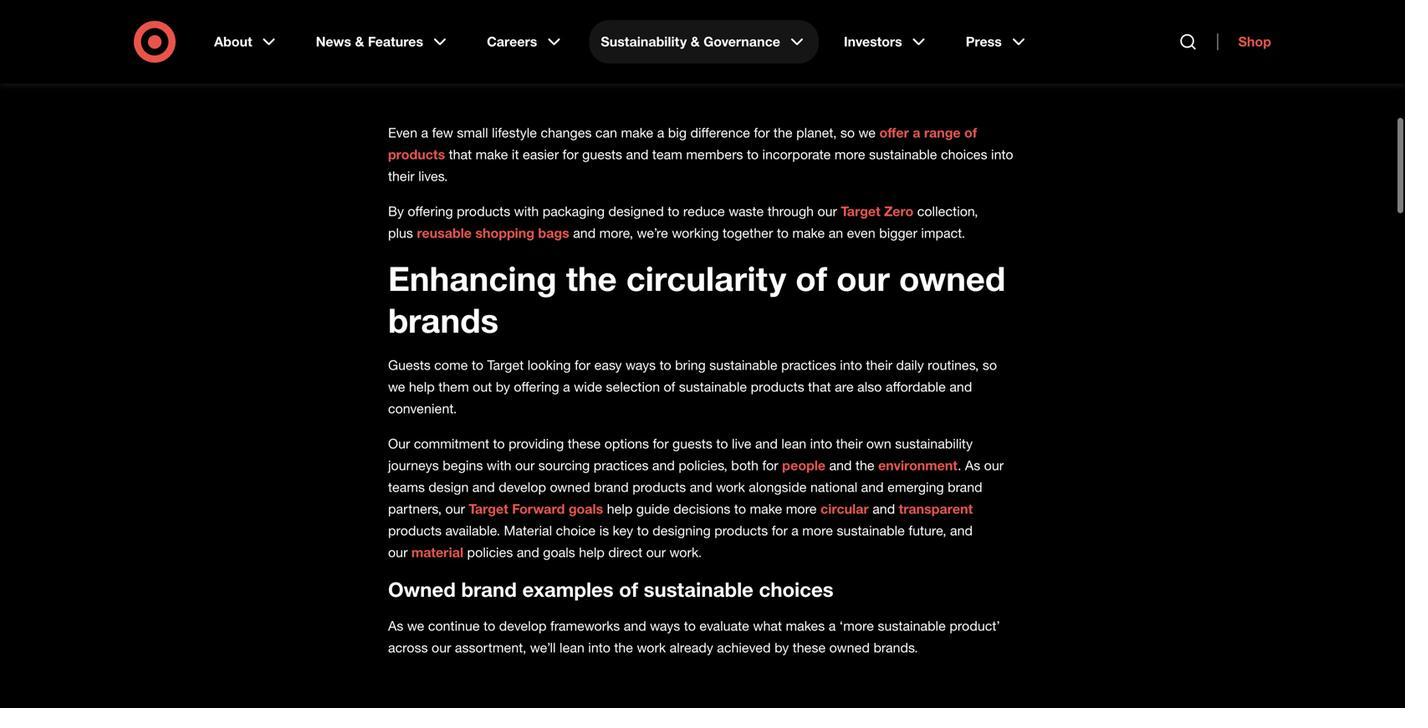 Task type: vqa. For each thing, say whether or not it's contained in the screenshot.
the gift
no



Task type: describe. For each thing, give the bounding box(es) containing it.
owned
[[388, 577, 456, 602]]

material
[[504, 523, 552, 539]]

news
[[316, 33, 351, 50]]

news & features
[[316, 33, 423, 50]]

sustainability & governance link
[[589, 20, 819, 64]]

few
[[432, 125, 453, 141]]

sourcing
[[538, 457, 590, 474]]

to up already
[[684, 618, 696, 634]]

.
[[958, 457, 961, 474]]

come
[[434, 357, 468, 373]]

live
[[732, 436, 751, 452]]

& for governance
[[691, 33, 700, 50]]

decisions
[[673, 501, 731, 517]]

ways for and
[[650, 618, 680, 634]]

people
[[782, 457, 826, 474]]

sustainable right bring
[[709, 357, 778, 373]]

material policies and goals help direct our work.
[[411, 544, 706, 561]]

2 vertical spatial more
[[802, 523, 833, 539]]

and inside as we continue to develop frameworks and ways to evaluate what makes a 'more sustainable product' across our assortment, we'll lean into the work already achieved by these owned brands.
[[624, 618, 646, 634]]

can
[[595, 125, 617, 141]]

and down emerging
[[873, 501, 895, 517]]

a inside guests come to target looking for easy ways to bring sustainable practices into their daily routines, so we help them out by offering a wide selection of sustainable products that are also affordable and convenient.
[[563, 379, 570, 395]]

shopping
[[475, 225, 534, 241]]

lean inside as we continue to develop frameworks and ways to evaluate what makes a 'more sustainable product' across our assortment, we'll lean into the work already achieved by these owned brands.
[[560, 640, 584, 656]]

work.
[[669, 544, 702, 561]]

big
[[668, 125, 687, 141]]

a inside target forward goals help guide decisions to make more circular and transparent products available. material choice is key to designing products for a more sustainable future, and our
[[791, 523, 799, 539]]

difference
[[690, 125, 750, 141]]

assortment,
[[455, 640, 526, 656]]

to up the reusable shopping bags and more, we're working together to make an even bigger impact.
[[668, 203, 679, 219]]

and right live
[[755, 436, 778, 452]]

make left an
[[792, 225, 825, 241]]

circular
[[821, 501, 869, 517]]

0 horizontal spatial brand
[[461, 577, 517, 602]]

sustainable down work.
[[644, 577, 753, 602]]

we inside guests come to target looking for easy ways to bring sustainable practices into their daily routines, so we help them out by offering a wide selection of sustainable products that are also affordable and convenient.
[[388, 379, 405, 395]]

lean inside our commitment to providing these options for guests to live and lean into their own sustainability journeys begins with our sourcing practices and policies, both for
[[781, 436, 806, 452]]

frameworks
[[550, 618, 620, 634]]

investors
[[844, 33, 902, 50]]

practices inside guests come to target looking for easy ways to bring sustainable practices into their daily routines, so we help them out by offering a wide selection of sustainable products that are also affordable and convenient.
[[781, 357, 836, 373]]

our inside as we continue to develop frameworks and ways to evaluate what makes a 'more sustainable product' across our assortment, we'll lean into the work already achieved by these owned brands.
[[432, 640, 451, 656]]

to left bring
[[660, 357, 671, 373]]

work inside as we continue to develop frameworks and ways to evaluate what makes a 'more sustainable product' across our assortment, we'll lean into the work already achieved by these owned brands.
[[637, 640, 666, 656]]

designing
[[653, 523, 711, 539]]

a inside offer a range of products
[[913, 125, 920, 141]]

develop inside the ". as our teams design and develop owned brand products and work alongside national and emerging brand partners, our"
[[499, 479, 546, 495]]

to right "key"
[[637, 523, 649, 539]]

make right can on the top of the page
[[621, 125, 653, 141]]

brands.
[[874, 640, 918, 656]]

and up decisions
[[690, 479, 712, 495]]

and down material
[[517, 544, 539, 561]]

products up reusable shopping bags link
[[457, 203, 510, 219]]

by inside guests come to target looking for easy ways to bring sustainable practices into their daily routines, so we help them out by offering a wide selection of sustainable products that are also affordable and convenient.
[[496, 379, 510, 395]]

as inside the ". as our teams design and develop owned brand products and work alongside national and emerging brand partners, our"
[[965, 457, 980, 474]]

future,
[[909, 523, 946, 539]]

daily
[[896, 357, 924, 373]]

sustainable inside as we continue to develop frameworks and ways to evaluate what makes a 'more sustainable product' across our assortment, we'll lean into the work already achieved by these owned brands.
[[878, 618, 946, 634]]

bigger
[[879, 225, 917, 241]]

so inside guests come to target looking for easy ways to bring sustainable practices into their daily routines, so we help them out by offering a wide selection of sustainable products that are also affordable and convenient.
[[983, 357, 997, 373]]

product'
[[950, 618, 1000, 634]]

small
[[457, 125, 488, 141]]

achieved
[[717, 640, 771, 656]]

sustainability
[[895, 436, 973, 452]]

design
[[429, 479, 469, 495]]

available.
[[445, 523, 500, 539]]

sustainable inside that make it easier for guests and team members to incorporate more sustainable choices into their lives.
[[869, 146, 937, 163]]

a left few
[[421, 125, 428, 141]]

and up 'national'
[[829, 457, 852, 474]]

choices inside that make it easier for guests and team members to incorporate more sustainable choices into their lives.
[[941, 146, 987, 163]]

with inside our commitment to providing these options for guests to live and lean into their own sustainability journeys begins with our sourcing practices and policies, both for
[[487, 457, 511, 474]]

goals inside target forward goals help guide decisions to make more circular and transparent products available. material choice is key to designing products for a more sustainable future, and our
[[569, 501, 603, 517]]

together
[[723, 225, 773, 241]]

1 vertical spatial choices
[[759, 577, 834, 602]]

the inside enhancing the circularity of our owned brands
[[566, 258, 617, 299]]

offer a range of products
[[388, 125, 977, 163]]

our inside our commitment to providing these options for guests to live and lean into their own sustainability journeys begins with our sourcing practices and policies, both for
[[515, 457, 535, 474]]

help inside guests come to target looking for easy ways to bring sustainable practices into their daily routines, so we help them out by offering a wide selection of sustainable products that are also affordable and convenient.
[[409, 379, 435, 395]]

develop inside as we continue to develop frameworks and ways to evaluate what makes a 'more sustainable product' across our assortment, we'll lean into the work already achieved by these owned brands.
[[499, 618, 547, 634]]

investors link
[[832, 20, 941, 64]]

journeys
[[388, 457, 439, 474]]

. as our teams design and develop owned brand products and work alongside national and emerging brand partners, our
[[388, 457, 1004, 517]]

bags
[[538, 225, 569, 241]]

guests inside that make it easier for guests and team members to incorporate more sustainable choices into their lives.
[[582, 146, 622, 163]]

lifestyle
[[492, 125, 537, 141]]

of for range
[[964, 125, 977, 141]]

target forward goals help guide decisions to make more circular and transparent products available. material choice is key to designing products for a more sustainable future, and our
[[388, 501, 973, 561]]

more,
[[599, 225, 633, 241]]

collection,
[[917, 203, 978, 219]]

products inside offer a range of products
[[388, 146, 445, 163]]

material
[[411, 544, 463, 561]]

of for examples
[[619, 577, 638, 602]]

them
[[438, 379, 469, 395]]

to inside that make it easier for guests and team members to incorporate more sustainable choices into their lives.
[[747, 146, 759, 163]]

convenient.
[[388, 401, 457, 417]]

owned inside enhancing the circularity of our owned brands
[[899, 258, 1006, 299]]

bring
[[675, 357, 706, 373]]

is
[[599, 523, 609, 539]]

we'll
[[530, 640, 556, 656]]

a inside as we continue to develop frameworks and ways to evaluate what makes a 'more sustainable product' across our assortment, we'll lean into the work already achieved by these owned brands.
[[829, 618, 836, 634]]

press link
[[954, 20, 1040, 64]]

& for features
[[355, 33, 364, 50]]

their for our commitment to providing these options for guests to live and lean into their own sustainability journeys begins with our sourcing practices and policies, both for
[[836, 436, 863, 452]]

by inside as we continue to develop frameworks and ways to evaluate what makes a 'more sustainable product' across our assortment, we'll lean into the work already achieved by these owned brands.
[[775, 640, 789, 656]]

across
[[388, 640, 428, 656]]

reusable shopping bags link
[[417, 225, 569, 241]]

sustainability & governance
[[601, 33, 780, 50]]

press
[[966, 33, 1002, 50]]

even
[[847, 225, 876, 241]]

2 horizontal spatial brand
[[948, 479, 982, 495]]

brands
[[388, 300, 499, 341]]

for up incorporate
[[754, 125, 770, 141]]

to down through
[[777, 225, 789, 241]]

transparent
[[899, 501, 973, 517]]

and left policies,
[[652, 457, 675, 474]]

0 horizontal spatial offering
[[408, 203, 453, 219]]

waste
[[729, 203, 764, 219]]

guests
[[388, 357, 431, 373]]

sustainable down bring
[[679, 379, 747, 395]]

the down own
[[856, 457, 875, 474]]

the inside as we continue to develop frameworks and ways to evaluate what makes a 'more sustainable product' across our assortment, we'll lean into the work already achieved by these owned brands.
[[614, 640, 633, 656]]

products down partners,
[[388, 523, 442, 539]]

target zero link
[[841, 203, 914, 219]]

0 vertical spatial target
[[841, 203, 880, 219]]

zero
[[884, 203, 914, 219]]

own
[[866, 436, 891, 452]]

already
[[670, 640, 713, 656]]

circularity
[[626, 258, 786, 299]]

an
[[829, 225, 843, 241]]

our right .
[[984, 457, 1004, 474]]

these inside as we continue to develop frameworks and ways to evaluate what makes a 'more sustainable product' across our assortment, we'll lean into the work already achieved by these owned brands.
[[793, 640, 826, 656]]

designed
[[608, 203, 664, 219]]

people link
[[782, 457, 826, 474]]

owned inside as we continue to develop frameworks and ways to evaluate what makes a 'more sustainable product' across our assortment, we'll lean into the work already achieved by these owned brands.
[[829, 640, 870, 656]]

governance
[[703, 33, 780, 50]]

changes
[[541, 125, 592, 141]]



Task type: locate. For each thing, give the bounding box(es) containing it.
0 horizontal spatial with
[[487, 457, 511, 474]]

'more
[[840, 618, 874, 634]]

to left live
[[716, 436, 728, 452]]

0 vertical spatial by
[[496, 379, 510, 395]]

material link
[[411, 544, 463, 561]]

1 horizontal spatial as
[[965, 457, 980, 474]]

and down packaging
[[573, 225, 596, 241]]

owned down impact.
[[899, 258, 1006, 299]]

evaluate
[[699, 618, 749, 634]]

goals down choice
[[543, 544, 575, 561]]

0 horizontal spatial as
[[388, 618, 403, 634]]

partners,
[[388, 501, 442, 517]]

1 horizontal spatial these
[[793, 640, 826, 656]]

help up convenient.
[[409, 379, 435, 395]]

of inside guests come to target looking for easy ways to bring sustainable practices into their daily routines, so we help them out by offering a wide selection of sustainable products that are also affordable and convenient.
[[664, 379, 675, 395]]

about
[[214, 33, 252, 50]]

1 horizontal spatial offering
[[514, 379, 559, 395]]

target up available.
[[469, 501, 508, 517]]

choice
[[556, 523, 596, 539]]

0 horizontal spatial owned
[[550, 479, 590, 495]]

of inside enhancing the circularity of our owned brands
[[796, 258, 827, 299]]

1 vertical spatial their
[[866, 357, 892, 373]]

offering inside guests come to target looking for easy ways to bring sustainable practices into their daily routines, so we help them out by offering a wide selection of sustainable products that are also affordable and convenient.
[[514, 379, 559, 395]]

0 vertical spatial owned
[[899, 258, 1006, 299]]

commitment
[[414, 436, 489, 452]]

make down alongside
[[750, 501, 782, 517]]

guests up policies,
[[672, 436, 713, 452]]

1 horizontal spatial choices
[[941, 146, 987, 163]]

0 vertical spatial that
[[449, 146, 472, 163]]

into inside as we continue to develop frameworks and ways to evaluate what makes a 'more sustainable product' across our assortment, we'll lean into the work already achieved by these owned brands.
[[588, 640, 610, 656]]

our inside enhancing the circularity of our owned brands
[[837, 258, 890, 299]]

lean up people at the bottom of page
[[781, 436, 806, 452]]

products inside the ". as our teams design and develop owned brand products and work alongside national and emerging brand partners, our"
[[632, 479, 686, 495]]

and inside that make it easier for guests and team members to incorporate more sustainable choices into their lives.
[[626, 146, 649, 163]]

environment
[[878, 457, 958, 474]]

target forward goals link
[[469, 501, 603, 517]]

a
[[421, 125, 428, 141], [657, 125, 664, 141], [913, 125, 920, 141], [563, 379, 570, 395], [791, 523, 799, 539], [829, 618, 836, 634]]

for inside guests come to target looking for easy ways to bring sustainable practices into their daily routines, so we help them out by offering a wide selection of sustainable products that are also affordable and convenient.
[[575, 357, 591, 373]]

0 vertical spatial develop
[[499, 479, 546, 495]]

planet,
[[796, 125, 837, 141]]

are
[[835, 379, 854, 395]]

a down alongside
[[791, 523, 799, 539]]

for up alongside
[[762, 457, 778, 474]]

careers link
[[475, 20, 576, 64]]

2 horizontal spatial help
[[607, 501, 633, 517]]

sustainability
[[601, 33, 687, 50]]

of inside offer a range of products
[[964, 125, 977, 141]]

help down 'is'
[[579, 544, 605, 561]]

more down alongside
[[786, 501, 817, 517]]

as inside as we continue to develop frameworks and ways to evaluate what makes a 'more sustainable product' across our assortment, we'll lean into the work already achieved by these owned brands.
[[388, 618, 403, 634]]

these down makes
[[793, 640, 826, 656]]

circular link
[[821, 501, 869, 517]]

options
[[604, 436, 649, 452]]

of
[[964, 125, 977, 141], [796, 258, 827, 299], [664, 379, 675, 395], [619, 577, 638, 602]]

target inside target forward goals help guide decisions to make more circular and transparent products available. material choice is key to designing products for a more sustainable future, and our
[[469, 501, 508, 517]]

1 vertical spatial as
[[388, 618, 403, 634]]

our left work.
[[646, 544, 666, 561]]

continue
[[428, 618, 480, 634]]

help up "key"
[[607, 501, 633, 517]]

for down alongside
[[772, 523, 788, 539]]

what
[[753, 618, 782, 634]]

looking
[[528, 357, 571, 373]]

the down more,
[[566, 258, 617, 299]]

0 vertical spatial goals
[[569, 501, 603, 517]]

our down providing
[[515, 457, 535, 474]]

direct
[[608, 544, 642, 561]]

of down direct
[[619, 577, 638, 602]]

to up 'out'
[[472, 357, 484, 373]]

their inside that make it easier for guests and team members to incorporate more sustainable choices into their lives.
[[388, 168, 415, 184]]

by right 'out'
[[496, 379, 510, 395]]

owned brand examples of sustainable choices
[[388, 577, 834, 602]]

shop link
[[1217, 33, 1271, 50]]

brand up 'is'
[[594, 479, 629, 495]]

0 vertical spatial these
[[568, 436, 601, 452]]

we up across
[[407, 618, 424, 634]]

owned
[[899, 258, 1006, 299], [550, 479, 590, 495], [829, 640, 870, 656]]

1 horizontal spatial lean
[[781, 436, 806, 452]]

our
[[388, 436, 410, 452]]

of for circularity
[[796, 258, 827, 299]]

0 vertical spatial more
[[835, 146, 865, 163]]

0 horizontal spatial by
[[496, 379, 510, 395]]

0 vertical spatial their
[[388, 168, 415, 184]]

1 horizontal spatial that
[[808, 379, 831, 395]]

our commitment to providing these options for guests to live and lean into their own sustainability journeys begins with our sourcing practices and policies, both for
[[388, 436, 973, 474]]

2 vertical spatial help
[[579, 544, 605, 561]]

0 vertical spatial ways
[[626, 357, 656, 373]]

it
[[512, 146, 519, 163]]

with right 'begins'
[[487, 457, 511, 474]]

their up also
[[866, 357, 892, 373]]

1 vertical spatial goals
[[543, 544, 575, 561]]

their for guests come to target looking for easy ways to bring sustainable practices into their daily routines, so we help them out by offering a wide selection of sustainable products that are also affordable and convenient.
[[866, 357, 892, 373]]

and inside guests come to target looking for easy ways to bring sustainable practices into their daily routines, so we help them out by offering a wide selection of sustainable products that are also affordable and convenient.
[[950, 379, 972, 395]]

more down the planet,
[[835, 146, 865, 163]]

that inside that make it easier for guests and team members to incorporate more sustainable choices into their lives.
[[449, 146, 472, 163]]

products down even
[[388, 146, 445, 163]]

and down people and the environment
[[861, 479, 884, 495]]

members
[[686, 146, 743, 163]]

2 develop from the top
[[499, 618, 547, 634]]

products inside guests come to target looking for easy ways to bring sustainable practices into their daily routines, so we help them out by offering a wide selection of sustainable products that are also affordable and convenient.
[[751, 379, 804, 395]]

their left own
[[836, 436, 863, 452]]

goals up choice
[[569, 501, 603, 517]]

1 vertical spatial by
[[775, 640, 789, 656]]

a right offer
[[913, 125, 920, 141]]

0 horizontal spatial work
[[637, 640, 666, 656]]

both
[[731, 457, 759, 474]]

people and the environment
[[782, 457, 958, 474]]

offer a range of products link
[[388, 125, 977, 163]]

1 vertical spatial offering
[[514, 379, 559, 395]]

through
[[768, 203, 814, 219]]

1 horizontal spatial guests
[[672, 436, 713, 452]]

policies
[[467, 544, 513, 561]]

develop
[[499, 479, 546, 495], [499, 618, 547, 634]]

2 horizontal spatial their
[[866, 357, 892, 373]]

1 vertical spatial more
[[786, 501, 817, 517]]

selection
[[606, 379, 660, 395]]

1 vertical spatial target
[[487, 357, 524, 373]]

for inside target forward goals help guide decisions to make more circular and transparent products available. material choice is key to designing products for a more sustainable future, and our
[[772, 523, 788, 539]]

0 horizontal spatial that
[[449, 146, 472, 163]]

for inside that make it easier for guests and team members to incorporate more sustainable choices into their lives.
[[563, 146, 579, 163]]

by
[[388, 203, 404, 219]]

0 vertical spatial help
[[409, 379, 435, 395]]

1 vertical spatial develop
[[499, 618, 547, 634]]

of right range
[[964, 125, 977, 141]]

0 vertical spatial we
[[859, 125, 876, 141]]

0 horizontal spatial so
[[840, 125, 855, 141]]

brand down .
[[948, 479, 982, 495]]

0 horizontal spatial practices
[[594, 457, 649, 474]]

1 horizontal spatial with
[[514, 203, 539, 219]]

0 horizontal spatial &
[[355, 33, 364, 50]]

choices up makes
[[759, 577, 834, 602]]

into
[[991, 146, 1013, 163], [840, 357, 862, 373], [810, 436, 832, 452], [588, 640, 610, 656]]

0 vertical spatial so
[[840, 125, 855, 141]]

work left already
[[637, 640, 666, 656]]

sustainable inside target forward goals help guide decisions to make more circular and transparent products available. material choice is key to designing products for a more sustainable future, and our
[[837, 523, 905, 539]]

that left are
[[808, 379, 831, 395]]

2 horizontal spatial owned
[[899, 258, 1006, 299]]

0 horizontal spatial we
[[388, 379, 405, 395]]

as we continue to develop frameworks and ways to evaluate what makes a 'more sustainable product' across our assortment, we'll lean into the work already achieved by these owned brands.
[[388, 618, 1000, 656]]

2 vertical spatial we
[[407, 618, 424, 634]]

0 vertical spatial work
[[716, 479, 745, 495]]

for
[[754, 125, 770, 141], [563, 146, 579, 163], [575, 357, 591, 373], [653, 436, 669, 452], [762, 457, 778, 474], [772, 523, 788, 539]]

routines,
[[928, 357, 979, 373]]

develop up target forward goals link
[[499, 479, 546, 495]]

with up shopping
[[514, 203, 539, 219]]

1 vertical spatial with
[[487, 457, 511, 474]]

national
[[810, 479, 857, 495]]

so
[[840, 125, 855, 141], [983, 357, 997, 373]]

working
[[672, 225, 719, 241]]

help
[[409, 379, 435, 395], [607, 501, 633, 517], [579, 544, 605, 561]]

ways up already
[[650, 618, 680, 634]]

0 horizontal spatial help
[[409, 379, 435, 395]]

our down continue
[[432, 640, 451, 656]]

that inside guests come to target looking for easy ways to bring sustainable practices into their daily routines, so we help them out by offering a wide selection of sustainable products that are also affordable and convenient.
[[808, 379, 831, 395]]

1 horizontal spatial help
[[579, 544, 605, 561]]

of down through
[[796, 258, 827, 299]]

2 vertical spatial owned
[[829, 640, 870, 656]]

their left lives.
[[388, 168, 415, 184]]

their inside guests come to target looking for easy ways to bring sustainable practices into their daily routines, so we help them out by offering a wide selection of sustainable products that are also affordable and convenient.
[[866, 357, 892, 373]]

to right members
[[747, 146, 759, 163]]

make left it
[[476, 146, 508, 163]]

goals
[[569, 501, 603, 517], [543, 544, 575, 561]]

1 vertical spatial we
[[388, 379, 405, 395]]

our left material link
[[388, 544, 408, 561]]

practices
[[781, 357, 836, 373], [594, 457, 649, 474]]

practices up are
[[781, 357, 836, 373]]

more down circular
[[802, 523, 833, 539]]

make inside target forward goals help guide decisions to make more circular and transparent products available. material choice is key to designing products for a more sustainable future, and our
[[750, 501, 782, 517]]

1 horizontal spatial practices
[[781, 357, 836, 373]]

guests inside our commitment to providing these options for guests to live and lean into their own sustainability journeys begins with our sourcing practices and policies, both for
[[672, 436, 713, 452]]

to
[[747, 146, 759, 163], [668, 203, 679, 219], [777, 225, 789, 241], [472, 357, 484, 373], [660, 357, 671, 373], [493, 436, 505, 452], [716, 436, 728, 452], [734, 501, 746, 517], [637, 523, 649, 539], [484, 618, 495, 634], [684, 618, 696, 634]]

2 vertical spatial target
[[469, 501, 508, 517]]

so right the planet,
[[840, 125, 855, 141]]

forward
[[512, 501, 565, 517]]

owned inside the ". as our teams design and develop owned brand products and work alongside national and emerging brand partners, our"
[[550, 479, 590, 495]]

for up the "wide"
[[575, 357, 591, 373]]

that
[[449, 146, 472, 163], [808, 379, 831, 395]]

the up incorporate
[[774, 125, 793, 141]]

into inside that make it easier for guests and team members to incorporate more sustainable choices into their lives.
[[991, 146, 1013, 163]]

to up assortment,
[[484, 618, 495, 634]]

target up 'out'
[[487, 357, 524, 373]]

offer
[[879, 125, 909, 141]]

about link
[[202, 20, 291, 64]]

choices
[[941, 146, 987, 163], [759, 577, 834, 602]]

2 & from the left
[[691, 33, 700, 50]]

1 vertical spatial work
[[637, 640, 666, 656]]

our down design at left bottom
[[445, 501, 465, 517]]

their inside our commitment to providing these options for guests to live and lean into their own sustainability journeys begins with our sourcing practices and policies, both for
[[836, 436, 863, 452]]

ways inside as we continue to develop frameworks and ways to evaluate what makes a 'more sustainable product' across our assortment, we'll lean into the work already achieved by these owned brands.
[[650, 618, 680, 634]]

lives.
[[418, 168, 448, 184]]

providing
[[509, 436, 564, 452]]

easy
[[594, 357, 622, 373]]

into inside guests come to target looking for easy ways to bring sustainable practices into their daily routines, so we help them out by offering a wide selection of sustainable products that are also affordable and convenient.
[[840, 357, 862, 373]]

guide
[[636, 501, 670, 517]]

0 horizontal spatial their
[[388, 168, 415, 184]]

0 vertical spatial practices
[[781, 357, 836, 373]]

target inside guests come to target looking for easy ways to bring sustainable practices into their daily routines, so we help them out by offering a wide selection of sustainable products that are also affordable and convenient.
[[487, 357, 524, 373]]

0 horizontal spatial guests
[[582, 146, 622, 163]]

help inside target forward goals help guide decisions to make more circular and transparent products available. material choice is key to designing products for a more sustainable future, and our
[[607, 501, 633, 517]]

0 horizontal spatial choices
[[759, 577, 834, 602]]

by down what
[[775, 640, 789, 656]]

and down even a few small lifestyle changes can make a big difference for the planet, so we
[[626, 146, 649, 163]]

range
[[924, 125, 961, 141]]

lean down frameworks
[[560, 640, 584, 656]]

0 vertical spatial offering
[[408, 203, 453, 219]]

1 horizontal spatial brand
[[594, 479, 629, 495]]

reusable
[[417, 225, 472, 241]]

1 vertical spatial owned
[[550, 479, 590, 495]]

collection, plus
[[388, 203, 978, 241]]

0 horizontal spatial lean
[[560, 640, 584, 656]]

and down "owned brand examples of sustainable choices"
[[624, 618, 646, 634]]

of down bring
[[664, 379, 675, 395]]

1 vertical spatial ways
[[650, 618, 680, 634]]

a left the "wide"
[[563, 379, 570, 395]]

our up an
[[818, 203, 837, 219]]

1 horizontal spatial &
[[691, 33, 700, 50]]

0 vertical spatial guests
[[582, 146, 622, 163]]

our inside target forward goals help guide decisions to make more circular and transparent products available. material choice is key to designing products for a more sustainable future, and our
[[388, 544, 408, 561]]

we're
[[637, 225, 668, 241]]

we left offer
[[859, 125, 876, 141]]

0 vertical spatial as
[[965, 457, 980, 474]]

develop up 'we'll'
[[499, 618, 547, 634]]

the down frameworks
[[614, 640, 633, 656]]

target
[[841, 203, 880, 219], [487, 357, 524, 373], [469, 501, 508, 517]]

1 horizontal spatial their
[[836, 436, 863, 452]]

ways
[[626, 357, 656, 373], [650, 618, 680, 634]]

these inside our commitment to providing these options for guests to live and lean into their own sustainability journeys begins with our sourcing practices and policies, both for
[[568, 436, 601, 452]]

to left providing
[[493, 436, 505, 452]]

1 horizontal spatial we
[[407, 618, 424, 634]]

as right .
[[965, 457, 980, 474]]

1 horizontal spatial by
[[775, 640, 789, 656]]

products
[[388, 146, 445, 163], [457, 203, 510, 219], [751, 379, 804, 395], [632, 479, 686, 495], [388, 523, 442, 539], [714, 523, 768, 539]]

the
[[774, 125, 793, 141], [566, 258, 617, 299], [856, 457, 875, 474], [614, 640, 633, 656]]

a left big
[[657, 125, 664, 141]]

to right decisions
[[734, 501, 746, 517]]

& left 'governance'
[[691, 33, 700, 50]]

0 horizontal spatial these
[[568, 436, 601, 452]]

enhancing
[[388, 258, 557, 299]]

0 vertical spatial choices
[[941, 146, 987, 163]]

0 vertical spatial lean
[[781, 436, 806, 452]]

offering down looking
[[514, 379, 559, 395]]

wide
[[574, 379, 602, 395]]

for right options
[[653, 436, 669, 452]]

1 vertical spatial guests
[[672, 436, 713, 452]]

1 develop from the top
[[499, 479, 546, 495]]

more inside that make it easier for guests and team members to incorporate more sustainable choices into their lives.
[[835, 146, 865, 163]]

environment link
[[878, 457, 958, 474]]

we down guests
[[388, 379, 405, 395]]

so right routines,
[[983, 357, 997, 373]]

we
[[859, 125, 876, 141], [388, 379, 405, 395], [407, 618, 424, 634]]

that make it easier for guests and team members to incorporate more sustainable choices into their lives.
[[388, 146, 1013, 184]]

and down 'begins'
[[472, 479, 495, 495]]

impact.
[[921, 225, 965, 241]]

sustainable down offer
[[869, 146, 937, 163]]

offering up reusable
[[408, 203, 453, 219]]

make inside that make it easier for guests and team members to incorporate more sustainable choices into their lives.
[[476, 146, 508, 163]]

1 vertical spatial practices
[[594, 457, 649, 474]]

practices down options
[[594, 457, 649, 474]]

our down even
[[837, 258, 890, 299]]

1 & from the left
[[355, 33, 364, 50]]

features
[[368, 33, 423, 50]]

we inside as we continue to develop frameworks and ways to evaluate what makes a 'more sustainable product' across our assortment, we'll lean into the work already achieved by these owned brands.
[[407, 618, 424, 634]]

1 horizontal spatial work
[[716, 479, 745, 495]]

sustainable up brands.
[[878, 618, 946, 634]]

1 horizontal spatial owned
[[829, 640, 870, 656]]

their
[[388, 168, 415, 184], [866, 357, 892, 373], [836, 436, 863, 452]]

2 vertical spatial their
[[836, 436, 863, 452]]

1 vertical spatial that
[[808, 379, 831, 395]]

work inside the ". as our teams design and develop owned brand products and work alongside national and emerging brand partners, our"
[[716, 479, 745, 495]]

choices down range
[[941, 146, 987, 163]]

ways for easy
[[626, 357, 656, 373]]

examples
[[522, 577, 614, 602]]

2 horizontal spatial we
[[859, 125, 876, 141]]

into inside our commitment to providing these options for guests to live and lean into their own sustainability journeys begins with our sourcing practices and policies, both for
[[810, 436, 832, 452]]

target up even
[[841, 203, 880, 219]]

0 vertical spatial with
[[514, 203, 539, 219]]

for down changes on the left top of page
[[563, 146, 579, 163]]

1 vertical spatial help
[[607, 501, 633, 517]]

makes
[[786, 618, 825, 634]]

1 vertical spatial so
[[983, 357, 997, 373]]

1 vertical spatial these
[[793, 640, 826, 656]]

brand down policies
[[461, 577, 517, 602]]

1 horizontal spatial so
[[983, 357, 997, 373]]

alongside
[[749, 479, 807, 495]]

1 vertical spatial lean
[[560, 640, 584, 656]]

plus
[[388, 225, 413, 241]]

products down decisions
[[714, 523, 768, 539]]

ways inside guests come to target looking for easy ways to bring sustainable practices into their daily routines, so we help them out by offering a wide selection of sustainable products that are also affordable and convenient.
[[626, 357, 656, 373]]

and down transparent
[[950, 523, 973, 539]]

work down both
[[716, 479, 745, 495]]

owned down sourcing
[[550, 479, 590, 495]]

practices inside our commitment to providing these options for guests to live and lean into their own sustainability journeys begins with our sourcing practices and policies, both for
[[594, 457, 649, 474]]

begins
[[443, 457, 483, 474]]



